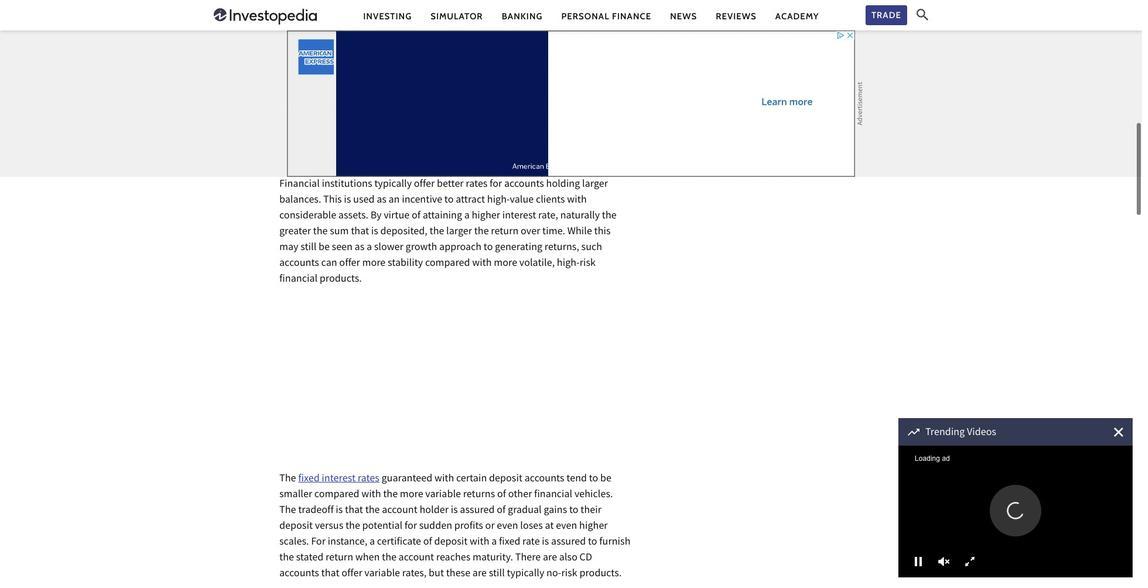 Task type: describe. For each thing, give the bounding box(es) containing it.
a right the want at the top right
[[607, 42, 612, 58]]

loses
[[520, 519, 543, 535]]

assets.
[[339, 209, 369, 224]]

certificate
[[377, 535, 421, 551]]

investments
[[303, 89, 357, 105]]

instance,
[[328, 535, 368, 551]]

holder
[[420, 503, 449, 519]]

at
[[545, 519, 554, 535]]

understanding deposit interest rates deposit accounts are attractive places to park cash for investors who want a safe vehicle for preserving their capital, earning a small amount of fixed interest, and taking advantage of insurance such as fdic and ncua insurance. most investments portfolios reserve a small allocation of the money invested to deposit accounts as, in majority, they provide the benefit of liquidity and capital preservation.
[[279, 18, 631, 137]]

greater
[[279, 224, 311, 240]]

of left insurance
[[416, 73, 424, 89]]

slower
[[374, 240, 404, 256]]

the fixed interest rates
[[279, 472, 380, 488]]

0 horizontal spatial rates
[[358, 472, 380, 488]]

used
[[353, 193, 375, 209]]

no-
[[547, 567, 562, 582]]

be inside financial institutions typically offer better rates for accounts holding larger balances. this is used as an incentive to attract high-value clients with considerable assets. by virtue of attaining a higher interest rate, naturally the greater the sum that is deposited, the larger the return over time. while this may still be seen as a slower growth approach to generating returns, such accounts can offer more stability compared with more volatile, high-risk financial products.
[[319, 240, 330, 256]]

benefit
[[498, 105, 530, 121]]

deposit for ways
[[313, 155, 356, 171]]

tradeoff
[[298, 503, 334, 519]]

to right approach
[[484, 240, 493, 256]]

1 vertical spatial fixed
[[298, 472, 320, 488]]

attract
[[456, 193, 485, 209]]

news
[[670, 11, 697, 21]]

trending
[[926, 425, 965, 441]]

stability
[[388, 256, 423, 272]]

the left benefit
[[482, 105, 496, 121]]

returns,
[[545, 240, 579, 256]]

while
[[568, 224, 592, 240]]

reviews link
[[716, 10, 757, 23]]

accounts left 'tend'
[[525, 472, 565, 488]]

who
[[561, 42, 580, 58]]

2 horizontal spatial are
[[543, 551, 557, 567]]

the right 'deposited,'
[[430, 224, 444, 240]]

their inside guaranteed with certain deposit accounts tend to be smaller compared with the more variable returns of other financial vehicles. the tradeoff is that the account holder is assured of gradual gains to their deposit versus the potential for sudden profits or even loses at even higher scales. for instance, a certificate of deposit with a fixed rate is assured to furnish the stated return when the account reaches maturity. there are also cd accounts that offer variable rates, but these are still typically no-risk products.
[[581, 503, 602, 519]]

simulator link
[[431, 10, 483, 23]]

considerable
[[279, 209, 336, 224]]

of left other
[[497, 488, 506, 503]]

institutions
[[322, 177, 372, 193]]

balances.
[[279, 193, 321, 209]]

guaranteed with certain deposit accounts tend to be smaller compared with the more variable returns of other financial vehicles. the tradeoff is that the account holder is assured of gradual gains to their deposit versus the potential for sudden profits or even loses at even higher scales. for instance, a certificate of deposit with a fixed rate is assured to furnish the stated return when the account reaches maturity. there are also cd accounts that offer variable rates, but these are still typically no-risk products.
[[279, 472, 631, 582]]

1 horizontal spatial are
[[473, 567, 487, 582]]

cash
[[482, 42, 502, 58]]

risk inside financial institutions typically offer better rates for accounts holding larger balances. this is used as an incentive to attract high-value clients with considerable assets. by virtue of attaining a higher interest rate, naturally the greater the sum that is deposited, the larger the return over time. while this may still be seen as a slower growth approach to generating returns, such accounts can offer more stability compared with more volatile, high-risk financial products.
[[580, 256, 596, 272]]

reaches
[[436, 551, 471, 567]]

is right the tradeoff
[[336, 503, 343, 519]]

ways deposit interest rates are applied by institutions
[[279, 155, 584, 171]]

fixed inside understanding deposit interest rates deposit accounts are attractive places to park cash for investors who want a safe vehicle for preserving their capital, earning a small amount of fixed interest, and taking advantage of insurance such as fdic and ncua insurance. most investments portfolios reserve a small allocation of the money invested to deposit accounts as, in majority, they provide the benefit of liquidity and capital preservation.
[[572, 58, 594, 73]]

financial inside guaranteed with certain deposit accounts tend to be smaller compared with the more variable returns of other financial vehicles. the tradeoff is that the account holder is assured of gradual gains to their deposit versus the potential for sudden profits or even loses at even higher scales. for instance, a certificate of deposit with a fixed rate is assured to furnish the stated return when the account reaches maturity. there are also cd accounts that offer variable rates, but these are still typically no-risk products.
[[534, 488, 573, 503]]

time.
[[543, 224, 565, 240]]

attractive
[[374, 42, 416, 58]]

0 vertical spatial small
[[498, 58, 522, 73]]

trending videos
[[926, 425, 997, 441]]

the right versus
[[346, 519, 360, 535]]

academy
[[776, 11, 819, 21]]

a right profits on the bottom
[[492, 535, 497, 551]]

deposit right certain
[[489, 472, 523, 488]]

1 horizontal spatial variable
[[426, 488, 461, 503]]

the left stated
[[279, 551, 294, 567]]

over
[[521, 224, 540, 240]]

gains
[[544, 503, 567, 519]]

rates for understanding
[[488, 18, 524, 37]]

0 vertical spatial as
[[377, 193, 387, 209]]

there
[[515, 551, 541, 567]]

deposit inside understanding deposit interest rates deposit accounts are attractive places to park cash for investors who want a safe vehicle for preserving their capital, earning a small amount of fixed interest, and taking advantage of insurance such as fdic and ncua insurance. most investments portfolios reserve a small allocation of the money invested to deposit accounts as, in majority, they provide the benefit of liquidity and capital preservation.
[[279, 105, 313, 121]]

capital,
[[420, 58, 453, 73]]

volatile,
[[520, 256, 555, 272]]

taking
[[337, 73, 365, 89]]

the right naturally
[[602, 209, 617, 224]]

tend
[[567, 472, 587, 488]]

investing link
[[363, 10, 412, 23]]

returns
[[463, 488, 495, 503]]

for inside guaranteed with certain deposit accounts tend to be smaller compared with the more variable returns of other financial vehicles. the tradeoff is that the account holder is assured of gradual gains to their deposit versus the potential for sudden profits or even loses at even higher scales. for instance, a certificate of deposit with a fixed rate is assured to furnish the stated return when the account reaches maturity. there are also cd accounts that offer variable rates, but these are still typically no-risk products.
[[405, 519, 417, 535]]

the up potential in the left of the page
[[383, 488, 398, 503]]

that inside financial institutions typically offer better rates for accounts holding larger balances. this is used as an incentive to attract high-value clients with considerable assets. by virtue of attaining a higher interest rate, naturally the greater the sum that is deposited, the larger the return over time. while this may still be seen as a slower growth approach to generating returns, such accounts can offer more stability compared with more volatile, high-risk financial products.
[[351, 224, 369, 240]]

certain
[[456, 472, 487, 488]]

generating
[[495, 240, 543, 256]]

videos
[[967, 425, 997, 441]]

better
[[437, 177, 464, 193]]

is right holder
[[451, 503, 458, 519]]

compared inside financial institutions typically offer better rates for accounts holding larger balances. this is used as an incentive to attract high-value clients with considerable assets. by virtue of attaining a higher interest rate, naturally the greater the sum that is deposited, the larger the return over time. while this may still be seen as a slower growth approach to generating returns, such accounts can offer more stability compared with more volatile, high-risk financial products.
[[425, 256, 470, 272]]

a right instance,
[[370, 535, 375, 551]]

rate,
[[538, 209, 558, 224]]

deposit up the "these"
[[434, 535, 468, 551]]

these
[[446, 567, 471, 582]]

clients
[[536, 193, 565, 209]]

trending image
[[908, 429, 920, 436]]

vehicle
[[300, 58, 331, 73]]

0 horizontal spatial larger
[[446, 224, 472, 240]]

to left park at the left top of page
[[448, 42, 458, 58]]

sum
[[330, 224, 349, 240]]

of right amount
[[561, 58, 570, 73]]

accounts down understanding
[[316, 42, 355, 58]]

majority,
[[382, 105, 422, 121]]

profits
[[454, 519, 483, 535]]

0 horizontal spatial and
[[318, 73, 335, 89]]

for inside financial institutions typically offer better rates for accounts holding larger balances. this is used as an incentive to attract high-value clients with considerable assets. by virtue of attaining a higher interest rate, naturally the greater the sum that is deposited, the larger the return over time. while this may still be seen as a slower growth approach to generating returns, such accounts can offer more stability compared with more volatile, high-risk financial products.
[[490, 177, 502, 193]]

investopedia homepage image
[[214, 7, 317, 26]]

rates,
[[402, 567, 427, 582]]

maturity.
[[473, 551, 513, 567]]

0 horizontal spatial more
[[362, 256, 386, 272]]

1 the from the top
[[279, 472, 296, 488]]

the left money
[[530, 89, 545, 105]]

1 vertical spatial small
[[447, 89, 471, 105]]

other
[[508, 488, 532, 503]]

want
[[582, 42, 605, 58]]

invested
[[580, 89, 617, 105]]

naturally
[[561, 209, 600, 224]]

the up instance,
[[365, 503, 380, 519]]

1 horizontal spatial larger
[[582, 177, 608, 193]]

typically inside guaranteed with certain deposit accounts tend to be smaller compared with the more variable returns of other financial vehicles. the tradeoff is that the account holder is assured of gradual gains to their deposit versus the potential for sudden profits or even loses at even higher scales. for instance, a certificate of deposit with a fixed rate is assured to furnish the stated return when the account reaches maturity. there are also cd accounts that offer variable rates, but these are still typically no-risk products.
[[507, 567, 545, 582]]

1 horizontal spatial high-
[[557, 256, 580, 272]]

the left sum
[[313, 224, 328, 240]]

amount
[[524, 58, 559, 73]]

money
[[547, 89, 578, 105]]

still inside guaranteed with certain deposit accounts tend to be smaller compared with the more variable returns of other financial vehicles. the tradeoff is that the account holder is assured of gradual gains to their deposit versus the potential for sudden profits or even loses at even higher scales. for instance, a certificate of deposit with a fixed rate is assured to furnish the stated return when the account reaches maturity. there are also cd accounts that offer variable rates, but these are still typically no-risk products.
[[489, 567, 505, 582]]

also
[[559, 551, 578, 567]]

2 vertical spatial that
[[321, 567, 340, 582]]

understanding
[[279, 18, 376, 37]]

reviews
[[716, 11, 757, 21]]

personal finance
[[562, 11, 652, 21]]

close image
[[1114, 427, 1124, 437]]

capital
[[601, 105, 631, 121]]

1 vertical spatial interest
[[322, 472, 356, 488]]

allocation
[[473, 89, 517, 105]]

0 vertical spatial offer
[[414, 177, 435, 193]]

institutions
[[522, 155, 584, 171]]



Task type: locate. For each thing, give the bounding box(es) containing it.
0 vertical spatial be
[[319, 240, 330, 256]]

potential
[[362, 519, 403, 535]]

vehicles.
[[575, 488, 613, 503]]

0 horizontal spatial return
[[326, 551, 353, 567]]

interest up park at the left top of page
[[434, 18, 484, 37]]

of right benefit
[[532, 105, 541, 121]]

1 vertical spatial products.
[[580, 567, 622, 582]]

1 vertical spatial risk
[[562, 567, 578, 582]]

variable up sudden
[[426, 488, 461, 503]]

are left 'attractive'
[[358, 42, 372, 58]]

compared right stability
[[425, 256, 470, 272]]

of right or
[[497, 503, 506, 519]]

interest left rate,
[[502, 209, 536, 224]]

fixed up the tradeoff
[[298, 472, 320, 488]]

2 the from the top
[[279, 503, 296, 519]]

1 vertical spatial interest
[[359, 155, 401, 171]]

cd
[[580, 551, 592, 567]]

holding
[[546, 177, 580, 193]]

0 vertical spatial risk
[[580, 256, 596, 272]]

1 vertical spatial financial
[[534, 488, 573, 503]]

typically left no-
[[507, 567, 545, 582]]

0 vertical spatial the
[[279, 472, 296, 488]]

still left the there on the bottom
[[489, 567, 505, 582]]

1 vertical spatial the
[[279, 503, 296, 519]]

2 even from the left
[[556, 519, 577, 535]]

deposit down the smaller
[[279, 519, 313, 535]]

assured down the gains
[[551, 535, 586, 551]]

1 horizontal spatial return
[[491, 224, 519, 240]]

finance
[[612, 11, 652, 21]]

1 horizontal spatial small
[[498, 58, 522, 73]]

1 horizontal spatial assured
[[551, 535, 586, 551]]

1 vertical spatial their
[[581, 503, 602, 519]]

1 horizontal spatial such
[[582, 240, 602, 256]]

0 vertical spatial compared
[[425, 256, 470, 272]]

rates up the cash
[[488, 18, 524, 37]]

1 horizontal spatial financial
[[534, 488, 573, 503]]

simulator
[[431, 11, 483, 21]]

0 horizontal spatial even
[[497, 519, 518, 535]]

0 horizontal spatial risk
[[562, 567, 578, 582]]

interest for ways
[[359, 155, 401, 171]]

account up certificate
[[382, 503, 418, 519]]

compared
[[425, 256, 470, 272], [315, 488, 359, 503]]

account left "reaches"
[[399, 551, 434, 567]]

risk left cd
[[562, 567, 578, 582]]

video player application
[[899, 446, 1133, 578]]

offer right can
[[339, 256, 360, 272]]

1 horizontal spatial risk
[[580, 256, 596, 272]]

1 vertical spatial such
[[582, 240, 602, 256]]

higher inside financial institutions typically offer better rates for accounts holding larger balances. this is used as an incentive to attract high-value clients with considerable assets. by virtue of attaining a higher interest rate, naturally the greater the sum that is deposited, the larger the return over time. while this may still be seen as a slower growth approach to generating returns, such accounts can offer more stability compared with more volatile, high-risk financial products.
[[472, 209, 500, 224]]

guaranteed
[[382, 472, 433, 488]]

insurance
[[426, 73, 470, 89]]

1 horizontal spatial compared
[[425, 256, 470, 272]]

interest up the tradeoff
[[322, 472, 356, 488]]

reserve
[[404, 89, 437, 105]]

0 vertical spatial that
[[351, 224, 369, 240]]

park
[[460, 42, 480, 58]]

this
[[323, 193, 342, 209]]

0 vertical spatial fixed
[[572, 58, 594, 73]]

0 vertical spatial products.
[[320, 272, 362, 288]]

is right rate
[[542, 535, 549, 551]]

1 horizontal spatial as
[[377, 193, 387, 209]]

1 vertical spatial as
[[355, 240, 365, 256]]

1 horizontal spatial be
[[601, 472, 612, 488]]

search image
[[917, 9, 929, 21]]

0 horizontal spatial compared
[[315, 488, 359, 503]]

that right sum
[[351, 224, 369, 240]]

1 vertical spatial offer
[[339, 256, 360, 272]]

0 vertical spatial typically
[[374, 177, 412, 193]]

as
[[377, 193, 387, 209], [355, 240, 365, 256]]

1 vertical spatial high-
[[557, 256, 580, 272]]

of inside financial institutions typically offer better rates for accounts holding larger balances. this is used as an incentive to attract high-value clients with considerable assets. by virtue of attaining a higher interest rate, naturally the greater the sum that is deposited, the larger the return over time. while this may still be seen as a slower growth approach to generating returns, such accounts can offer more stability compared with more volatile, high-risk financial products.
[[412, 209, 421, 224]]

0 horizontal spatial fixed
[[298, 472, 320, 488]]

interest inside financial institutions typically offer better rates for accounts holding larger balances. this is used as an incentive to attract high-value clients with considerable assets. by virtue of attaining a higher interest rate, naturally the greater the sum that is deposited, the larger the return over time. while this may still be seen as a slower growth approach to generating returns, such accounts can offer more stability compared with more volatile, high-risk financial products.
[[502, 209, 536, 224]]

risk inside guaranteed with certain deposit accounts tend to be smaller compared with the more variable returns of other financial vehicles. the tradeoff is that the account holder is assured of gradual gains to their deposit versus the potential for sudden profits or even loses at even higher scales. for instance, a certificate of deposit with a fixed rate is assured to furnish the stated return when the account reaches maturity. there are also cd accounts that offer variable rates, but these are still typically no-risk products.
[[562, 567, 578, 582]]

stated
[[296, 551, 324, 567]]

0 vertical spatial larger
[[582, 177, 608, 193]]

1 horizontal spatial still
[[489, 567, 505, 582]]

0 horizontal spatial high-
[[487, 193, 510, 209]]

1 vertical spatial variable
[[365, 567, 400, 582]]

preserving
[[348, 58, 395, 73]]

be right 'tend'
[[601, 472, 612, 488]]

fixed up invested
[[572, 58, 594, 73]]

for right the cash
[[504, 42, 517, 58]]

0 vertical spatial account
[[382, 503, 418, 519]]

1 vertical spatial account
[[399, 551, 434, 567]]

earning
[[455, 58, 488, 73]]

deposited,
[[381, 224, 428, 240]]

high-
[[487, 193, 510, 209], [557, 256, 580, 272]]

1 horizontal spatial their
[[581, 503, 602, 519]]

1 horizontal spatial fixed
[[499, 535, 521, 551]]

the down attract
[[474, 224, 489, 240]]

more left stability
[[362, 256, 386, 272]]

return right for
[[326, 551, 353, 567]]

0 vertical spatial interest
[[502, 209, 536, 224]]

0 horizontal spatial are
[[358, 42, 372, 58]]

unmute button group
[[932, 553, 957, 571]]

1 vertical spatial higher
[[579, 519, 608, 535]]

ways
[[279, 155, 310, 171]]

and
[[318, 73, 335, 89], [582, 105, 599, 121]]

accounts down scales.
[[279, 567, 319, 582]]

such
[[472, 73, 493, 89], [582, 240, 602, 256]]

0 horizontal spatial still
[[301, 240, 317, 256]]

deposit up institutions
[[313, 155, 356, 171]]

deposit up 'attractive'
[[380, 18, 431, 37]]

still right may
[[301, 240, 317, 256]]

0 horizontal spatial interest
[[359, 155, 401, 171]]

financial institutions typically offer better rates for accounts holding larger balances. this is used as an incentive to attract high-value clients with considerable assets. by virtue of attaining a higher interest rate, naturally the greater the sum that is deposited, the larger the return over time. while this may still be seen as a slower growth approach to generating returns, such accounts can offer more stability compared with more volatile, high-risk financial products.
[[279, 177, 617, 288]]

of right allocation
[[519, 89, 528, 105]]

financial inside financial institutions typically offer better rates for accounts holding larger balances. this is used as an incentive to attract high-value clients with considerable assets. by virtue of attaining a higher interest rate, naturally the greater the sum that is deposited, the larger the return over time. while this may still be seen as a slower growth approach to generating returns, such accounts can offer more stability compared with more volatile, high-risk financial products.
[[279, 272, 318, 288]]

0 horizontal spatial small
[[447, 89, 471, 105]]

products. inside financial institutions typically offer better rates for accounts holding larger balances. this is used as an incentive to attract high-value clients with considerable assets. by virtue of attaining a higher interest rate, naturally the greater the sum that is deposited, the larger the return over time. while this may still be seen as a slower growth approach to generating returns, such accounts can offer more stability compared with more volatile, high-risk financial products.
[[320, 272, 362, 288]]

interest inside understanding deposit interest rates deposit accounts are attractive places to park cash for investors who want a safe vehicle for preserving their capital, earning a small amount of fixed interest, and taking advantage of insurance such as fdic and ncua insurance. most investments portfolios reserve a small allocation of the money invested to deposit accounts as, in majority, they provide the benefit of liquidity and capital preservation.
[[434, 18, 484, 37]]

liquidity
[[543, 105, 580, 121]]

1 horizontal spatial typically
[[507, 567, 545, 582]]

provide
[[446, 105, 479, 121]]

that
[[351, 224, 369, 240], [345, 503, 363, 519], [321, 567, 340, 582]]

assured
[[460, 503, 495, 519], [551, 535, 586, 551]]

such inside understanding deposit interest rates deposit accounts are attractive places to park cash for investors who want a safe vehicle for preserving their capital, earning a small amount of fixed interest, and taking advantage of insurance such as fdic and ncua insurance. most investments portfolios reserve a small allocation of the money invested to deposit accounts as, in majority, they provide the benefit of liquidity and capital preservation.
[[472, 73, 493, 89]]

0 horizontal spatial be
[[319, 240, 330, 256]]

places
[[418, 42, 446, 58]]

1 horizontal spatial rates
[[488, 18, 524, 37]]

financial
[[279, 177, 320, 193]]

1 horizontal spatial rates
[[466, 177, 488, 193]]

their left capital,
[[397, 58, 418, 73]]

incentive
[[402, 193, 442, 209]]

portfolios
[[359, 89, 402, 105]]

their down 'tend'
[[581, 503, 602, 519]]

rates left are
[[404, 155, 435, 171]]

to left attract
[[445, 193, 454, 209]]

interest
[[502, 209, 536, 224], [322, 472, 356, 488]]

0 horizontal spatial their
[[397, 58, 418, 73]]

such right returns,
[[582, 240, 602, 256]]

deposit for understanding
[[380, 18, 431, 37]]

larger down attract
[[446, 224, 472, 240]]

fixed inside guaranteed with certain deposit accounts tend to be smaller compared with the more variable returns of other financial vehicles. the tradeoff is that the account holder is assured of gradual gains to their deposit versus the potential for sudden profits or even loses at even higher scales. for instance, a certificate of deposit with a fixed rate is assured to furnish the stated return when the account reaches maturity. there are also cd accounts that offer variable rates, but these are still typically no-risk products.
[[499, 535, 521, 551]]

0 horizontal spatial assured
[[460, 503, 495, 519]]

a
[[607, 42, 612, 58], [491, 58, 496, 73], [439, 89, 445, 105], [464, 209, 470, 224], [367, 240, 372, 256], [370, 535, 375, 551], [492, 535, 497, 551]]

return inside guaranteed with certain deposit accounts tend to be smaller compared with the more variable returns of other financial vehicles. the tradeoff is that the account holder is assured of gradual gains to their deposit versus the potential for sudden profits or even loses at even higher scales. for instance, a certificate of deposit with a fixed rate is assured to furnish the stated return when the account reaches maturity. there are also cd accounts that offer variable rates, but these are still typically no-risk products.
[[326, 551, 353, 567]]

1 vertical spatial return
[[326, 551, 353, 567]]

the inside guaranteed with certain deposit accounts tend to be smaller compared with the more variable returns of other financial vehicles. the tradeoff is that the account holder is assured of gradual gains to their deposit versus the potential for sudden profits or even loses at even higher scales. for instance, a certificate of deposit with a fixed rate is assured to furnish the stated return when the account reaches maturity. there are also cd accounts that offer variable rates, but these are still typically no-risk products.
[[279, 503, 296, 519]]

a right earning
[[491, 58, 496, 73]]

investors
[[519, 42, 559, 58]]

offer
[[414, 177, 435, 193], [339, 256, 360, 272], [342, 567, 362, 582]]

rates down applied
[[466, 177, 488, 193]]

that down for
[[321, 567, 340, 582]]

1 vertical spatial that
[[345, 503, 363, 519]]

products. down seen
[[320, 272, 362, 288]]

versus
[[315, 519, 343, 535]]

for
[[504, 42, 517, 58], [333, 58, 346, 73], [490, 177, 502, 193], [405, 519, 417, 535]]

risk right returns,
[[580, 256, 596, 272]]

to left furnish
[[588, 535, 597, 551]]

rates
[[488, 18, 524, 37], [404, 155, 435, 171]]

1 vertical spatial deposit
[[279, 42, 314, 58]]

offer down 'ways deposit interest rates are applied by institutions'
[[414, 177, 435, 193]]

compared inside guaranteed with certain deposit accounts tend to be smaller compared with the more variable returns of other financial vehicles. the tradeoff is that the account holder is assured of gradual gains to their deposit versus the potential for sudden profits or even loses at even higher scales. for instance, a certificate of deposit with a fixed rate is assured to furnish the stated return when the account reaches maturity. there are also cd accounts that offer variable rates, but these are still typically no-risk products.
[[315, 488, 359, 503]]

is right assets.
[[371, 224, 378, 240]]

products. down furnish
[[580, 567, 622, 582]]

as right seen
[[355, 240, 365, 256]]

0 vertical spatial their
[[397, 58, 418, 73]]

1 horizontal spatial even
[[556, 519, 577, 535]]

rates
[[466, 177, 488, 193], [358, 472, 380, 488]]

interest for understanding
[[434, 18, 484, 37]]

financial
[[279, 272, 318, 288], [534, 488, 573, 503]]

2 vertical spatial deposit
[[313, 155, 356, 171]]

applied
[[459, 155, 502, 171]]

and left taking
[[318, 73, 335, 89]]

1 horizontal spatial interest
[[502, 209, 536, 224]]

a right the attaining
[[464, 209, 470, 224]]

0 vertical spatial financial
[[279, 272, 318, 288]]

more inside guaranteed with certain deposit accounts tend to be smaller compared with the more variable returns of other financial vehicles. the tradeoff is that the account holder is assured of gradual gains to their deposit versus the potential for sudden profits or even loses at even higher scales. for instance, a certificate of deposit with a fixed rate is assured to furnish the stated return when the account reaches maturity. there are also cd accounts that offer variable rates, but these are still typically no-risk products.
[[400, 488, 423, 503]]

return left over
[[491, 224, 519, 240]]

to right invested
[[619, 89, 628, 105]]

variable left the rates,
[[365, 567, 400, 582]]

by
[[371, 209, 382, 224]]

value
[[510, 193, 534, 209]]

are inside understanding deposit interest rates deposit accounts are attractive places to park cash for investors who want a safe vehicle for preserving their capital, earning a small amount of fixed interest, and taking advantage of insurance such as fdic and ncua insurance. most investments portfolios reserve a small allocation of the money invested to deposit accounts as, in majority, they provide the benefit of liquidity and capital preservation.
[[358, 42, 372, 58]]

deposit down "interest,"
[[279, 105, 313, 121]]

growth
[[406, 240, 437, 256]]

account
[[382, 503, 418, 519], [399, 551, 434, 567]]

1 horizontal spatial interest
[[434, 18, 484, 37]]

still inside financial institutions typically offer better rates for accounts holding larger balances. this is used as an incentive to attract high-value clients with considerable assets. by virtue of attaining a higher interest rate, naturally the greater the sum that is deposited, the larger the return over time. while this may still be seen as a slower growth approach to generating returns, such accounts can offer more stability compared with more volatile, high-risk financial products.
[[301, 240, 317, 256]]

2 vertical spatial fixed
[[499, 535, 521, 551]]

their
[[397, 58, 418, 73], [581, 503, 602, 519]]

can
[[321, 256, 337, 272]]

investing
[[363, 11, 412, 21]]

such inside financial institutions typically offer better rates for accounts holding larger balances. this is used as an incentive to attract high-value clients with considerable assets. by virtue of attaining a higher interest rate, naturally the greater the sum that is deposited, the larger the return over time. while this may still be seen as a slower growth approach to generating returns, such accounts can offer more stability compared with more volatile, high-risk financial products.
[[582, 240, 602, 256]]

0 horizontal spatial higher
[[472, 209, 500, 224]]

scales.
[[279, 535, 309, 551]]

seen
[[332, 240, 353, 256]]

1 vertical spatial still
[[489, 567, 505, 582]]

even right or
[[497, 519, 518, 535]]

rates inside financial institutions typically offer better rates for accounts holding larger balances. this is used as an incentive to attract high-value clients with considerable assets. by virtue of attaining a higher interest rate, naturally the greater the sum that is deposited, the larger the return over time. while this may still be seen as a slower growth approach to generating returns, such accounts can offer more stability compared with more volatile, high-risk financial products.
[[466, 177, 488, 193]]

attaining
[[423, 209, 462, 224]]

2 horizontal spatial fixed
[[572, 58, 594, 73]]

small left amount
[[498, 58, 522, 73]]

for down applied
[[490, 177, 502, 193]]

accounts down by
[[504, 177, 544, 193]]

gradual
[[508, 503, 542, 519]]

personal
[[562, 11, 610, 21]]

products. inside guaranteed with certain deposit accounts tend to be smaller compared with the more variable returns of other financial vehicles. the tradeoff is that the account holder is assured of gradual gains to their deposit versus the potential for sudden profits or even loses at even higher scales. for instance, a certificate of deposit with a fixed rate is assured to furnish the stated return when the account reaches maturity. there are also cd accounts that offer variable rates, but these are still typically no-risk products.
[[580, 567, 622, 582]]

most
[[279, 89, 301, 105]]

a left slower at the top of the page
[[367, 240, 372, 256]]

0 vertical spatial rates
[[466, 177, 488, 193]]

rates left guaranteed on the left bottom of the page
[[358, 472, 380, 488]]

accounts left can
[[279, 256, 319, 272]]

the left fixed interest rates link
[[279, 472, 296, 488]]

higher inside guaranteed with certain deposit accounts tend to be smaller compared with the more variable returns of other financial vehicles. the tradeoff is that the account holder is assured of gradual gains to their deposit versus the potential for sudden profits or even loses at even higher scales. for instance, a certificate of deposit with a fixed rate is assured to furnish the stated return when the account reaches maturity. there are also cd accounts that offer variable rates, but these are still typically no-risk products.
[[579, 519, 608, 535]]

for left sudden
[[405, 519, 417, 535]]

higher left value
[[472, 209, 500, 224]]

advertisement element
[[287, 30, 855, 177], [687, 115, 863, 466]]

for right vehicle
[[333, 58, 346, 73]]

are right the "these"
[[473, 567, 487, 582]]

this
[[594, 224, 611, 240]]

2 horizontal spatial more
[[494, 256, 517, 272]]

return
[[491, 224, 519, 240], [326, 551, 353, 567]]

1 vertical spatial assured
[[551, 535, 586, 551]]

return inside financial institutions typically offer better rates for accounts holding larger balances. this is used as an incentive to attract high-value clients with considerable assets. by virtue of attaining a higher interest rate, naturally the greater the sum that is deposited, the larger the return over time. while this may still be seen as a slower growth approach to generating returns, such accounts can offer more stability compared with more volatile, high-risk financial products.
[[491, 224, 519, 240]]

deposit up "interest,"
[[279, 42, 314, 58]]

be inside guaranteed with certain deposit accounts tend to be smaller compared with the more variable returns of other financial vehicles. the tradeoff is that the account holder is assured of gradual gains to their deposit versus the potential for sudden profits or even loses at even higher scales. for instance, a certificate of deposit with a fixed rate is assured to furnish the stated return when the account reaches maturity. there are also cd accounts that offer variable rates, but these are still typically no-risk products.
[[601, 472, 612, 488]]

approach
[[439, 240, 482, 256]]

the right when
[[382, 551, 397, 567]]

0 horizontal spatial typically
[[374, 177, 412, 193]]

when
[[355, 551, 380, 567]]

by
[[505, 155, 519, 171]]

interest
[[434, 18, 484, 37], [359, 155, 401, 171]]

0 vertical spatial return
[[491, 224, 519, 240]]

larger right holding
[[582, 177, 608, 193]]

personal finance link
[[562, 10, 652, 23]]

0 vertical spatial deposit
[[380, 18, 431, 37]]

of right certificate
[[423, 535, 432, 551]]

may
[[279, 240, 299, 256]]

more left volatile,
[[494, 256, 517, 272]]

trade
[[872, 10, 902, 20]]

their inside understanding deposit interest rates deposit accounts are attractive places to park cash for investors who want a safe vehicle for preserving their capital, earning a small amount of fixed interest, and taking advantage of insurance such as fdic and ncua insurance. most investments portfolios reserve a small allocation of the money invested to deposit accounts as, in majority, they provide the benefit of liquidity and capital preservation.
[[397, 58, 418, 73]]

furnish
[[599, 535, 631, 551]]

is right this
[[344, 193, 351, 209]]

0 horizontal spatial financial
[[279, 272, 318, 288]]

fixed left rate
[[499, 535, 521, 551]]

banking link
[[502, 10, 543, 23]]

1 horizontal spatial higher
[[579, 519, 608, 535]]

1 horizontal spatial more
[[400, 488, 423, 503]]

in
[[372, 105, 380, 121]]

0 horizontal spatial as
[[355, 240, 365, 256]]

as left an
[[377, 193, 387, 209]]

0 horizontal spatial variable
[[365, 567, 400, 582]]

1 horizontal spatial and
[[582, 105, 599, 121]]

0 vertical spatial higher
[[472, 209, 500, 224]]

for
[[311, 535, 326, 551]]

typically inside financial institutions typically offer better rates for accounts holding larger balances. this is used as an incentive to attract high-value clients with considerable assets. by virtue of attaining a higher interest rate, naturally the greater the sum that is deposited, the larger the return over time. while this may still be seen as a slower growth approach to generating returns, such accounts can offer more stability compared with more volatile, high-risk financial products.
[[374, 177, 412, 193]]

to right the gains
[[569, 503, 579, 519]]

0 horizontal spatial such
[[472, 73, 493, 89]]

academy link
[[776, 10, 819, 23]]

banking
[[502, 11, 543, 21]]

1 vertical spatial rates
[[404, 155, 435, 171]]

small right they
[[447, 89, 471, 105]]

even right at
[[556, 519, 577, 535]]

as fdic and ncua insurance.
[[495, 73, 622, 89]]

high- right volatile,
[[557, 256, 580, 272]]

0 vertical spatial such
[[472, 73, 493, 89]]

0 vertical spatial variable
[[426, 488, 461, 503]]

higher down vehicles.
[[579, 519, 608, 535]]

interest up institutions
[[359, 155, 401, 171]]

the left the tradeoff
[[279, 503, 296, 519]]

accounts left as,
[[315, 105, 355, 121]]

0 vertical spatial high-
[[487, 193, 510, 209]]

a right reserve
[[439, 89, 445, 105]]

offer inside guaranteed with certain deposit accounts tend to be smaller compared with the more variable returns of other financial vehicles. the tradeoff is that the account holder is assured of gradual gains to their deposit versus the potential for sudden profits or even loses at even higher scales. for instance, a certificate of deposit with a fixed rate is assured to furnish the stated return when the account reaches maturity. there are also cd accounts that offer variable rates, but these are still typically no-risk products.
[[342, 567, 362, 582]]

rates inside understanding deposit interest rates deposit accounts are attractive places to park cash for investors who want a safe vehicle for preserving their capital, earning a small amount of fixed interest, and taking advantage of insurance such as fdic and ncua insurance. most investments portfolios reserve a small allocation of the money invested to deposit accounts as, in majority, they provide the benefit of liquidity and capital preservation.
[[488, 18, 524, 37]]

0 vertical spatial interest
[[434, 18, 484, 37]]

0 horizontal spatial rates
[[404, 155, 435, 171]]

rate
[[523, 535, 540, 551]]

preservation.
[[279, 121, 338, 137]]

0 vertical spatial still
[[301, 240, 317, 256]]

variable
[[426, 488, 461, 503], [365, 567, 400, 582]]

rates for ways
[[404, 155, 435, 171]]

virtue
[[384, 209, 410, 224]]

or
[[485, 519, 495, 535]]

0 vertical spatial rates
[[488, 18, 524, 37]]

1 vertical spatial compared
[[315, 488, 359, 503]]

typically up virtue
[[374, 177, 412, 193]]

1 vertical spatial larger
[[446, 224, 472, 240]]

0 vertical spatial and
[[318, 73, 335, 89]]

financial down may
[[279, 272, 318, 288]]

compared up versus
[[315, 488, 359, 503]]

to right 'tend'
[[589, 472, 598, 488]]

1 even from the left
[[497, 519, 518, 535]]



Task type: vqa. For each thing, say whether or not it's contained in the screenshot.
the returns,
yes



